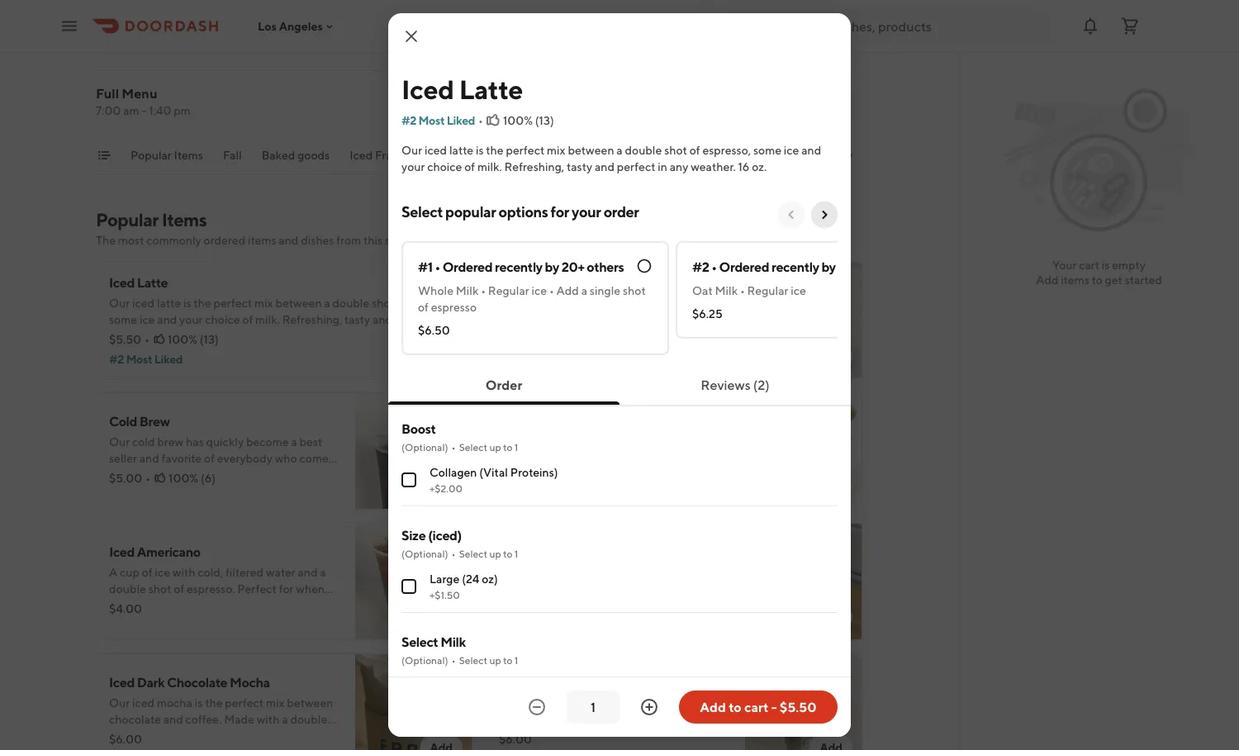 Task type: describe. For each thing, give the bounding box(es) containing it.
reviews
[[701, 377, 751, 393]]

iced frank staples button
[[588, 147, 685, 174]]

your inside iced latte our iced latte is the perfect mix between a double shot of espresso, some ice and your choice of milk. refreshing, tasty and perfect in any weather. 16 oz.
[[179, 313, 203, 326]]

espresso, inside iced latte our iced latte is the perfect mix between a double shot of espresso, some ice and your choice of milk. refreshing, tasty and perfect in any weather. 16 oz.
[[410, 296, 459, 310]]

started
[[1125, 273, 1162, 287]]

los angeles
[[258, 19, 323, 33]]

whole milk • regular ice • add a single shot of espresso
[[418, 284, 646, 314]]

(2)
[[753, 377, 770, 393]]

to for (iced)
[[503, 548, 513, 559]]

size
[[402, 528, 426, 543]]

(13) for iced latte
[[200, 333, 219, 346]]

• right 'oat' on the right top
[[740, 284, 745, 297]]

cinnamon
[[630, 675, 690, 690]]

oat
[[692, 284, 713, 297]]

popular items
[[131, 148, 203, 162]]

frank for iced frank staples
[[614, 148, 644, 162]]

5
[[129, 15, 135, 26]]

add button for cold brew
[[420, 473, 463, 500]]

this
[[363, 233, 383, 247]]

popular items the most commonly ordered items and dishes from this store
[[96, 209, 411, 247]]

from
[[337, 233, 361, 247]]

of left 'hot frank staples'
[[690, 143, 700, 157]]

order
[[486, 377, 522, 393]]

2 horizontal spatial latte
[[568, 544, 599, 560]]

(24
[[462, 572, 480, 586]]

(14)
[[581, 602, 600, 616]]

almond blueberry overnight oats image
[[745, 262, 863, 379]]

items inside 'popular items the most commonly ordered items and dishes from this store'
[[248, 233, 276, 247]]

espresso
[[431, 300, 477, 314]]

baked goods
[[262, 148, 330, 162]]

iced dark chocolate mocha
[[109, 675, 270, 690]]

cart inside button
[[745, 699, 769, 715]]

and inside 'popular items the most commonly ordered items and dishes from this store'
[[279, 233, 299, 247]]

order button
[[459, 369, 549, 402]]

• right $5.00
[[146, 471, 150, 485]]

#2 most liked inside iced latte dialog
[[402, 114, 475, 127]]

$6.00 for overnight oats apple cinnamon
[[499, 733, 532, 746]]

• inside size (iced) (optional) • select up to 1
[[452, 548, 456, 559]]

large
[[430, 572, 460, 586]]

and left $6.50
[[373, 313, 393, 326]]

92% (14)
[[556, 602, 600, 616]]

perfect down ordered on the left
[[214, 296, 252, 310]]

iced frank specials
[[350, 148, 451, 162]]

fall
[[223, 148, 242, 162]]

matcha,
[[866, 148, 908, 162]]

$6.25 for $6.25 •
[[499, 602, 529, 616]]

Item Search search field
[[625, 97, 849, 115]]

1 horizontal spatial overnight
[[608, 283, 668, 299]]

$5.50 inside add to cart - $5.50 button
[[780, 699, 817, 715]]

iced hot matcha, chai and teas
[[818, 148, 983, 162]]

(13) inside iced latte dialog
[[535, 114, 554, 127]]

iced vanilla latte image
[[745, 523, 863, 640]]

close iced latte image
[[402, 26, 421, 46]]

of up the popular
[[465, 160, 475, 174]]

items for popular items
[[174, 148, 203, 162]]

16 inside our iced latte is the perfect mix between a double shot of espresso, some ice and your choice of milk. refreshing, tasty and perfect in any weather. 16 oz.
[[738, 160, 750, 174]]

shot inside whole milk • regular ice • add a single shot of espresso
[[623, 284, 646, 297]]

teas
[[960, 148, 983, 162]]

100% (13) inside iced latte dialog
[[503, 114, 554, 127]]

in inside our iced latte is the perfect mix between a double shot of espresso, some ice and your choice of milk. refreshing, tasty and perfect in any weather. 16 oz.
[[658, 160, 668, 174]]

oz. inside iced latte our iced latte is the perfect mix between a double shot of espresso, some ice and your choice of milk. refreshing, tasty and perfect in any weather. 16 oz.
[[191, 329, 206, 343]]

your cart is empty add items to get started
[[1036, 258, 1162, 287]]

latte inside iced latte our iced latte is the perfect mix between a double shot of espresso, some ice and your choice of milk. refreshing, tasty and perfect in any weather. 16 oz.
[[157, 296, 181, 310]]

popular for popular items the most commonly ordered items and dishes from this store
[[96, 209, 159, 231]]

popular for popular items
[[131, 148, 172, 162]]

add inside your cart is empty add items to get started
[[1036, 273, 1059, 287]]

our iced latte is the perfect mix between a double shot of espresso, some ice and your choice of milk. refreshing, tasty and perfect in any weather. 16 oz.
[[402, 143, 822, 174]]

refreshing, inside our iced latte is the perfect mix between a double shot of espresso, some ice and your choice of milk. refreshing, tasty and perfect in any weather. 16 oz.
[[504, 160, 564, 174]]

of 5 stars
[[118, 15, 157, 26]]

• down "iced latte"
[[478, 114, 483, 127]]

and left scroll menu navigation right 'icon'
[[802, 143, 822, 157]]

100% (13) for almond blueberry overnight oats
[[558, 341, 609, 354]]

frank for hot frank staples
[[727, 148, 757, 162]]

collagen
[[430, 466, 477, 479]]

americano
[[137, 544, 201, 560]]

tasty inside our iced latte is the perfect mix between a double shot of espresso, some ice and your choice of milk. refreshing, tasty and perfect in any weather. 16 oz.
[[567, 160, 593, 174]]

choice inside iced latte our iced latte is the perfect mix between a double shot of espresso, some ice and your choice of milk. refreshing, tasty and perfect in any weather. 16 oz.
[[205, 313, 240, 326]]

milk for whole
[[456, 284, 479, 297]]

most inside iced latte dialog
[[418, 114, 445, 127]]

iced latte
[[402, 74, 523, 105]]

am
[[123, 104, 139, 117]]

full menu 7:00 am - 1:40 pm
[[96, 86, 191, 117]]

• right almond
[[549, 284, 554, 297]]

ordered
[[204, 233, 246, 247]]

1 vertical spatial overnight
[[499, 675, 559, 690]]

hot frank staples button
[[705, 147, 798, 174]]

chocolate
[[167, 675, 227, 690]]

and up order
[[595, 160, 615, 174]]

a inside iced latte our iced latte is the perfect mix between a double shot of espresso, some ice and your choice of milk. refreshing, tasty and perfect in any weather. 16 oz.
[[324, 296, 330, 310]]

cold brew
[[109, 414, 170, 429]]

up inside boost (optional) • select up to 1
[[490, 441, 501, 453]]

boost
[[402, 421, 436, 437]]

• left "92%"
[[533, 602, 538, 616]]

iced for iced latte our iced latte is the perfect mix between a double shot of espresso, some ice and your choice of milk. refreshing, tasty and perfect in any weather. 16 oz.
[[109, 275, 135, 290]]

weather. inside our iced latte is the perfect mix between a double shot of espresso, some ice and your choice of milk. refreshing, tasty and perfect in any weather. 16 oz.
[[691, 160, 736, 174]]

iced hot matcha, chai and teas button
[[818, 147, 983, 174]]

$6.25 for $6.25
[[692, 307, 723, 321]]

100% for cold brew
[[169, 471, 198, 485]]

select inside size (iced) (optional) • select up to 1
[[459, 548, 488, 559]]

1 for (iced)
[[515, 548, 518, 559]]

1 vertical spatial liked
[[154, 352, 183, 366]]

$6.00 •
[[499, 341, 540, 354]]

• up brew at bottom left
[[145, 333, 150, 346]]

store
[[385, 233, 411, 247]]

iced for iced frank specials
[[350, 148, 373, 162]]

and down commonly
[[157, 313, 177, 326]]

notification bell image
[[1081, 16, 1101, 36]]

iced for iced dark chocolate mocha
[[109, 675, 135, 690]]

blueberry
[[548, 283, 605, 299]]

is inside our iced latte is the perfect mix between a double shot of espresso, some ice and your choice of milk. refreshing, tasty and perfect in any weather. 16 oz.
[[476, 143, 484, 157]]

select milk (optional) • select up to 1
[[402, 634, 518, 666]]

iced americano image
[[355, 523, 473, 640]]

mix inside our iced latte is the perfect mix between a double shot of espresso, some ice and your choice of milk. refreshing, tasty and perfect in any weather. 16 oz.
[[547, 143, 566, 157]]

100% (13) for iced latte
[[168, 333, 219, 346]]

$6.00 up order button
[[499, 341, 532, 354]]

perfect up options
[[506, 143, 545, 157]]

1 horizontal spatial #2
[[402, 114, 416, 127]]

• inside select milk (optional) • select up to 1
[[452, 654, 456, 666]]

cold
[[109, 414, 137, 429]]

and inside button
[[937, 148, 957, 162]]

Current quantity is 1 number field
[[577, 698, 610, 716]]

up for (iced)
[[490, 548, 501, 559]]

empty
[[1112, 258, 1146, 272]]

select milk group
[[402, 633, 838, 750]]

select popular options for your order
[[402, 202, 639, 220]]

shot inside our iced latte is the perfect mix between a double shot of espresso, some ice and your choice of milk. refreshing, tasty and perfect in any weather. 16 oz.
[[664, 143, 687, 157]]

angeles
[[279, 19, 323, 33]]

100% inside iced latte dialog
[[503, 114, 533, 127]]

iced for iced hot matcha, chai and teas
[[818, 148, 841, 162]]

recently for #2
[[772, 259, 819, 275]]

0 horizontal spatial most
[[126, 352, 152, 366]]

ice inside iced latte our iced latte is the perfect mix between a double shot of espresso, some ice and your choice of milk. refreshing, tasty and perfect in any weather. 16 oz.
[[140, 313, 155, 326]]

most
[[118, 233, 144, 247]]

open menu image
[[59, 16, 79, 36]]

to for cart
[[1092, 273, 1103, 287]]

the
[[96, 233, 116, 247]]

iced for iced vanilla latte
[[499, 544, 525, 560]]

hot frank specials button
[[471, 147, 568, 174]]

apple
[[592, 675, 627, 690]]

size (iced) group
[[402, 526, 838, 613]]

hot latte image
[[745, 392, 863, 510]]

#1
[[418, 259, 433, 275]]

milk. inside iced latte our iced latte is the perfect mix between a double shot of espresso, some ice and your choice of milk. refreshing, tasty and perfect in any weather. 16 oz.
[[255, 313, 280, 326]]

iced latte dialog
[[388, 13, 944, 750]]

our inside our iced latte is the perfect mix between a double shot of espresso, some ice and your choice of milk. refreshing, tasty and perfect in any weather. 16 oz.
[[402, 143, 422, 157]]

overnight oats apple cinnamon
[[499, 675, 690, 690]]

any inside our iced latte is the perfect mix between a double shot of espresso, some ice and your choice of milk. refreshing, tasty and perfect in any weather. 16 oz.
[[670, 160, 689, 174]]

0 horizontal spatial oats
[[561, 675, 590, 690]]

1 vertical spatial your
[[572, 202, 601, 220]]

(vital
[[479, 466, 508, 479]]

of left 5
[[118, 15, 127, 26]]

los
[[258, 19, 277, 33]]

ice down the #2 • ordered recently by 20+ others
[[791, 284, 806, 297]]

• down whole milk • regular ice • add a single shot of espresso
[[535, 341, 540, 354]]

of down ordered on the left
[[242, 313, 253, 326]]

ice inside our iced latte is the perfect mix between a double shot of espresso, some ice and your choice of milk. refreshing, tasty and perfect in any weather. 16 oz.
[[784, 143, 799, 157]]

regular for whole
[[488, 284, 529, 297]]

recently for #1
[[495, 259, 543, 275]]

iced inside iced latte our iced latte is the perfect mix between a double shot of espresso, some ice and your choice of milk. refreshing, tasty and perfect in any weather. 16 oz.
[[132, 296, 155, 310]]

double inside iced latte our iced latte is the perfect mix between a double shot of espresso, some ice and your choice of milk. refreshing, tasty and perfect in any weather. 16 oz.
[[333, 296, 370, 310]]

between inside iced latte our iced latte is the perfect mix between a double shot of espresso, some ice and your choice of milk. refreshing, tasty and perfect in any weather. 16 oz.
[[275, 296, 322, 310]]

hot frank staples
[[705, 148, 798, 162]]

milk. inside our iced latte is the perfect mix between a double shot of espresso, some ice and your choice of milk. refreshing, tasty and perfect in any weather. 16 oz.
[[478, 160, 502, 174]]

brew
[[140, 414, 170, 429]]

popular
[[445, 202, 496, 220]]

20+ for #2 • ordered recently by 20+ others
[[838, 259, 861, 275]]

options
[[499, 202, 548, 220]]

commonly
[[146, 233, 201, 247]]

iced vanilla latte
[[499, 544, 599, 560]]

1 for milk
[[515, 654, 518, 666]]

select inside boost (optional) • select up to 1
[[459, 441, 488, 453]]

whole
[[418, 284, 454, 297]]

add to cart - $5.50 button
[[679, 691, 838, 724]]

boost group
[[402, 420, 838, 507]]

iced latte our iced latte is the perfect mix between a double shot of espresso, some ice and your choice of milk. refreshing, tasty and perfect in any weather. 16 oz.
[[109, 275, 459, 343]]

reviews (2) button
[[674, 369, 796, 402]]

latte for iced latte our iced latte is the perfect mix between a double shot of espresso, some ice and your choice of milk. refreshing, tasty and perfect in any weather. 16 oz.
[[137, 275, 168, 290]]

(optional) for size
[[402, 548, 448, 559]]

(optional) inside boost (optional) • select up to 1
[[402, 441, 448, 453]]

$5.00
[[109, 471, 142, 485]]

latte inside our iced latte is the perfect mix between a double shot of espresso, some ice and your choice of milk. refreshing, tasty and perfect in any weather. 16 oz.
[[449, 143, 474, 157]]

+$2.00
[[430, 483, 463, 494]]

los angeles button
[[258, 19, 336, 33]]

iced dark chocolate mocha image
[[355, 654, 473, 750]]

iced americano
[[109, 544, 201, 560]]

$4.00
[[109, 602, 142, 616]]



Task type: locate. For each thing, give the bounding box(es) containing it.
0 vertical spatial iced
[[425, 143, 447, 157]]

staples for hot frank staples
[[759, 148, 798, 162]]

add button for iced americano
[[420, 604, 463, 630]]

1 vertical spatial refreshing,
[[282, 313, 342, 326]]

1 horizontal spatial is
[[476, 143, 484, 157]]

0 horizontal spatial your
[[179, 313, 203, 326]]

- inside button
[[772, 699, 777, 715]]

baked goods button
[[262, 147, 330, 174]]

cart inside your cart is empty add items to get started
[[1079, 258, 1100, 272]]

1 vertical spatial our
[[109, 296, 130, 310]]

1 vertical spatial #2 most liked
[[109, 352, 183, 366]]

items inside button
[[174, 148, 203, 162]]

liked inside iced latte dialog
[[447, 114, 475, 127]]

ordered for #2
[[719, 259, 769, 275]]

1 horizontal spatial oats
[[670, 283, 698, 299]]

1 up from the top
[[490, 441, 501, 453]]

1 vertical spatial cart
[[745, 699, 769, 715]]

recently up oat milk • regular ice
[[772, 259, 819, 275]]

0 vertical spatial oats
[[670, 283, 698, 299]]

iced inside button
[[588, 148, 611, 162]]

specials up for
[[525, 148, 568, 162]]

0 horizontal spatial #2 most liked
[[109, 352, 183, 366]]

is up the popular
[[476, 143, 484, 157]]

$6.25
[[692, 307, 723, 321], [499, 602, 529, 616]]

2 hot from the left
[[705, 148, 725, 162]]

choice
[[427, 160, 462, 174], [205, 313, 240, 326]]

shot inside iced latte our iced latte is the perfect mix between a double shot of espresso, some ice and your choice of milk. refreshing, tasty and perfect in any weather. 16 oz.
[[372, 296, 395, 310]]

2 specials from the left
[[525, 148, 568, 162]]

0 horizontal spatial latte
[[137, 275, 168, 290]]

choice inside our iced latte is the perfect mix between a double shot of espresso, some ice and your choice of milk. refreshing, tasty and perfect in any weather. 16 oz.
[[427, 160, 462, 174]]

(iced)
[[428, 528, 462, 543]]

0 horizontal spatial staples
[[646, 148, 685, 162]]

frank
[[375, 148, 405, 162], [493, 148, 523, 162], [614, 148, 644, 162], [727, 148, 757, 162]]

• up 'oat' on the right top
[[712, 259, 717, 275]]

0 horizontal spatial 16
[[177, 329, 189, 343]]

regular
[[488, 284, 529, 297], [747, 284, 789, 297]]

1 down $6.25 •
[[515, 654, 518, 666]]

specials inside hot frank specials button
[[525, 148, 568, 162]]

espresso, up $6.50
[[410, 296, 459, 310]]

0 vertical spatial up
[[490, 441, 501, 453]]

#2
[[402, 114, 416, 127], [692, 259, 709, 275], [109, 352, 124, 366]]

your
[[402, 160, 425, 174], [572, 202, 601, 220], [179, 313, 203, 326]]

ice down #1 • ordered recently by 20+ others
[[532, 284, 547, 297]]

0 vertical spatial our
[[402, 143, 422, 157]]

oz. inside our iced latte is the perfect mix between a double shot of espresso, some ice and your choice of milk. refreshing, tasty and perfect in any weather. 16 oz.
[[752, 160, 767, 174]]

• left almond
[[481, 284, 486, 297]]

cold brew image
[[355, 392, 473, 510]]

up up oz)
[[490, 548, 501, 559]]

and
[[802, 143, 822, 157], [937, 148, 957, 162], [595, 160, 615, 174], [279, 233, 299, 247], [157, 313, 177, 326], [373, 313, 393, 326]]

(optional) for select
[[402, 654, 448, 666]]

boost (optional) • select up to 1
[[402, 421, 518, 453]]

1 ordered from the left
[[443, 259, 493, 275]]

milk down +$1.50
[[441, 634, 466, 650]]

by for #2 • ordered recently by 20+ others
[[822, 259, 836, 275]]

1 vertical spatial iced
[[132, 296, 155, 310]]

milk inside select milk (optional) • select up to 1
[[441, 634, 466, 650]]

choice up the popular
[[427, 160, 462, 174]]

0 vertical spatial milk.
[[478, 160, 502, 174]]

1 vertical spatial in
[[436, 313, 445, 326]]

1 vertical spatial the
[[194, 296, 211, 310]]

items inside your cart is empty add items to get started
[[1061, 273, 1090, 287]]

2 vertical spatial your
[[179, 313, 203, 326]]

0 horizontal spatial $6.25
[[499, 602, 529, 616]]

espresso, down item search search box
[[703, 143, 751, 157]]

latte inside dialog
[[459, 74, 523, 105]]

1 recently from the left
[[495, 259, 543, 275]]

2 staples from the left
[[759, 148, 798, 162]]

0 vertical spatial latte
[[449, 143, 474, 157]]

#2 up 'oat' on the right top
[[692, 259, 709, 275]]

regular down #1 • ordered recently by 20+ others
[[488, 284, 529, 297]]

20+ for #1 • ordered recently by 20+ others
[[562, 259, 584, 275]]

most down "iced latte"
[[418, 114, 445, 127]]

1 vertical spatial espresso,
[[410, 296, 459, 310]]

• up collagen
[[452, 441, 456, 453]]

iced for iced frank staples
[[588, 148, 611, 162]]

3 up from the top
[[490, 654, 501, 666]]

2 by from the left
[[822, 259, 836, 275]]

choice down ordered on the left
[[205, 313, 240, 326]]

hot for hot frank staples
[[705, 148, 725, 162]]

popular up most on the top of page
[[96, 209, 159, 231]]

3 (optional) from the top
[[402, 654, 448, 666]]

a up order
[[617, 143, 623, 157]]

previous image
[[785, 208, 798, 221]]

2 horizontal spatial a
[[617, 143, 623, 157]]

the inside iced latte our iced latte is the perfect mix between a double shot of espresso, some ice and your choice of milk. refreshing, tasty and perfect in any weather. 16 oz.
[[194, 296, 211, 310]]

shot left whole
[[372, 296, 395, 310]]

our inside iced latte our iced latte is the perfect mix between a double shot of espresso, some ice and your choice of milk. refreshing, tasty and perfect in any weather. 16 oz.
[[109, 296, 130, 310]]

frank inside the iced frank specials button
[[375, 148, 405, 162]]

double down from
[[333, 296, 370, 310]]

overnight right blueberry
[[608, 283, 668, 299]]

some inside our iced latte is the perfect mix between a double shot of espresso, some ice and your choice of milk. refreshing, tasty and perfect in any weather. 16 oz.
[[754, 143, 782, 157]]

2 ordered from the left
[[719, 259, 769, 275]]

1 horizontal spatial shot
[[623, 284, 646, 297]]

(13) right $5.50 •
[[200, 333, 219, 346]]

our
[[402, 143, 422, 157], [109, 296, 130, 310]]

ice left scroll menu navigation right 'icon'
[[784, 143, 799, 157]]

staples for iced frank staples
[[646, 148, 685, 162]]

0 vertical spatial mix
[[547, 143, 566, 157]]

1 inside select milk (optional) • select up to 1
[[515, 654, 518, 666]]

latte
[[449, 143, 474, 157], [157, 296, 181, 310]]

chai
[[911, 148, 935, 162]]

2 vertical spatial (optional)
[[402, 654, 448, 666]]

any
[[670, 160, 689, 174], [109, 329, 128, 343]]

popular
[[131, 148, 172, 162], [96, 209, 159, 231]]

refreshing, down dishes
[[282, 313, 342, 326]]

3 1 from the top
[[515, 654, 518, 666]]

$6.00 for iced dark chocolate mocha
[[109, 733, 142, 746]]

latte up hot frank specials
[[459, 74, 523, 105]]

1 specials from the left
[[407, 148, 451, 162]]

frank inside hot frank specials button
[[493, 148, 523, 162]]

items down your at top right
[[1061, 273, 1090, 287]]

1 (optional) from the top
[[402, 441, 448, 453]]

is up the get
[[1102, 258, 1110, 272]]

1 vertical spatial choice
[[205, 313, 240, 326]]

2 frank from the left
[[493, 148, 523, 162]]

frank inside iced frank staples button
[[614, 148, 644, 162]]

refreshing, up options
[[504, 160, 564, 174]]

add button for iced vanilla latte
[[810, 604, 853, 630]]

ordered up oat milk • regular ice
[[719, 259, 769, 275]]

2 regular from the left
[[747, 284, 789, 297]]

latte down most on the top of page
[[137, 275, 168, 290]]

20+
[[562, 259, 584, 275], [838, 259, 861, 275]]

0 horizontal spatial refreshing,
[[282, 313, 342, 326]]

0 vertical spatial cart
[[1079, 258, 1100, 272]]

0 horizontal spatial milk.
[[255, 313, 280, 326]]

most down $5.50 •
[[126, 352, 152, 366]]

for
[[551, 202, 569, 220]]

hot for hot frank specials
[[471, 148, 491, 162]]

mocha
[[230, 675, 270, 690]]

100% right $6.00 •
[[558, 341, 588, 354]]

0 vertical spatial popular
[[131, 148, 172, 162]]

ice inside whole milk • regular ice • add a single shot of espresso
[[532, 284, 547, 297]]

milk inside whole milk • regular ice • add a single shot of espresso
[[456, 284, 479, 297]]

the up the popular
[[486, 143, 504, 157]]

2 vertical spatial is
[[183, 296, 191, 310]]

iced frank staples
[[588, 148, 685, 162]]

latte inside iced latte our iced latte is the perfect mix between a double shot of espresso, some ice and your choice of milk. refreshing, tasty and perfect in any weather. 16 oz.
[[137, 275, 168, 290]]

tasty left $6.50
[[345, 313, 370, 326]]

• down (iced)
[[452, 548, 456, 559]]

frank up select popular options for your order on the top
[[493, 148, 523, 162]]

to inside button
[[729, 699, 742, 715]]

and left teas
[[937, 148, 957, 162]]

1 vertical spatial milk.
[[255, 313, 280, 326]]

2 horizontal spatial shot
[[664, 143, 687, 157]]

1 vertical spatial #2
[[692, 259, 709, 275]]

increase quantity by 1 image
[[640, 697, 659, 717]]

2 1 from the top
[[515, 548, 518, 559]]

100% for iced latte
[[168, 333, 197, 346]]

1 horizontal spatial by
[[822, 259, 836, 275]]

1 vertical spatial items
[[162, 209, 207, 231]]

16 down item search search box
[[738, 160, 750, 174]]

popular inside button
[[131, 148, 172, 162]]

items
[[248, 233, 276, 247], [1061, 273, 1090, 287]]

between inside our iced latte is the perfect mix between a double shot of espresso, some ice and your choice of milk. refreshing, tasty and perfect in any weather. 16 oz.
[[568, 143, 614, 157]]

1 left "vanilla" on the left of page
[[515, 548, 518, 559]]

between down dishes
[[275, 296, 322, 310]]

0 horizontal spatial a
[[324, 296, 330, 310]]

0 vertical spatial -
[[142, 104, 147, 117]]

baked
[[262, 148, 295, 162]]

frank for hot frank specials
[[493, 148, 523, 162]]

iced inside our iced latte is the perfect mix between a double shot of espresso, some ice and your choice of milk. refreshing, tasty and perfect in any weather. 16 oz.
[[425, 143, 447, 157]]

1 frank from the left
[[375, 148, 405, 162]]

weather. inside iced latte our iced latte is the perfect mix between a double shot of espresso, some ice and your choice of milk. refreshing, tasty and perfect in any weather. 16 oz.
[[130, 329, 175, 343]]

0 horizontal spatial 20+
[[562, 259, 584, 275]]

3 hot from the left
[[843, 148, 863, 162]]

(13) for almond blueberry overnight oats
[[591, 341, 609, 354]]

0 horizontal spatial -
[[142, 104, 147, 117]]

0 vertical spatial overnight
[[608, 283, 668, 299]]

2 horizontal spatial is
[[1102, 258, 1110, 272]]

iced for iced latte
[[402, 74, 454, 105]]

milk right 'oat' on the right top
[[715, 284, 738, 297]]

weather.
[[691, 160, 736, 174], [130, 329, 175, 343]]

ordered up whole
[[443, 259, 493, 275]]

others for #1 • ordered recently by 20+ others
[[587, 259, 624, 275]]

is inside your cart is empty add items to get started
[[1102, 258, 1110, 272]]

your
[[1053, 258, 1077, 272]]

tasty up for
[[567, 160, 593, 174]]

oz.
[[752, 160, 767, 174], [191, 329, 206, 343]]

up inside size (iced) (optional) • select up to 1
[[490, 548, 501, 559]]

0 horizontal spatial overnight
[[499, 675, 559, 690]]

1 inside size (iced) (optional) • select up to 1
[[515, 548, 518, 559]]

(optional) down +$1.50
[[402, 654, 448, 666]]

large (24 oz) +$1.50
[[430, 572, 498, 601]]

1 horizontal spatial a
[[581, 284, 588, 297]]

$5.50 for $5.50 •
[[109, 333, 141, 346]]

iced up order
[[588, 148, 611, 162]]

1 vertical spatial tasty
[[345, 313, 370, 326]]

100% up hot frank specials
[[503, 114, 533, 127]]

frank inside hot frank staples button
[[727, 148, 757, 162]]

up up the (vital
[[490, 441, 501, 453]]

liked
[[447, 114, 475, 127], [154, 352, 183, 366]]

0 vertical spatial items
[[248, 233, 276, 247]]

overnight oats apple cinnamon image
[[745, 654, 863, 750]]

iced right goods
[[350, 148, 373, 162]]

iced
[[425, 143, 447, 157], [132, 296, 155, 310]]

single
[[590, 284, 621, 297]]

1 vertical spatial items
[[1061, 273, 1090, 287]]

up for milk
[[490, 654, 501, 666]]

hot
[[471, 148, 491, 162], [705, 148, 725, 162], [843, 148, 863, 162]]

iced inside iced latte our iced latte is the perfect mix between a double shot of espresso, some ice and your choice of milk. refreshing, tasty and perfect in any weather. 16 oz.
[[109, 275, 135, 290]]

1 1 from the top
[[515, 441, 518, 453]]

reviews (2)
[[701, 377, 770, 393]]

specials for hot frank specials
[[525, 148, 568, 162]]

hot inside button
[[705, 148, 725, 162]]

0 vertical spatial any
[[670, 160, 689, 174]]

2 vertical spatial $5.50
[[780, 699, 817, 715]]

dishes
[[301, 233, 334, 247]]

liked up brew at bottom left
[[154, 352, 183, 366]]

the
[[486, 143, 504, 157], [194, 296, 211, 310]]

some inside iced latte our iced latte is the perfect mix between a double shot of espresso, some ice and your choice of milk. refreshing, tasty and perfect in any weather. 16 oz.
[[109, 313, 137, 326]]

1 vertical spatial latte
[[137, 275, 168, 290]]

• inside boost (optional) • select up to 1
[[452, 441, 456, 453]]

latte right "vanilla" on the left of page
[[568, 544, 599, 560]]

iced frank specials button
[[350, 147, 451, 174]]

items
[[174, 148, 203, 162], [162, 209, 207, 231]]

1 horizontal spatial others
[[864, 259, 901, 275]]

$6.25 •
[[499, 602, 538, 616]]

1 horizontal spatial your
[[402, 160, 425, 174]]

iced inside dialog
[[402, 74, 454, 105]]

iced for iced americano
[[109, 544, 135, 560]]

menu
[[122, 86, 157, 101]]

(13) down almond blueberry overnight oats
[[591, 341, 609, 354]]

oats up current quantity is 1 number field
[[561, 675, 590, 690]]

100% left (6) on the left bottom of page
[[169, 471, 198, 485]]

next image
[[818, 208, 831, 221]]

0 horizontal spatial items
[[248, 233, 276, 247]]

1 horizontal spatial in
[[658, 160, 668, 174]]

popular inside 'popular items the most commonly ordered items and dishes from this store'
[[96, 209, 159, 231]]

collagen (vital proteins) +$2.00
[[430, 466, 558, 494]]

a inside our iced latte is the perfect mix between a double shot of espresso, some ice and your choice of milk. refreshing, tasty and perfect in any weather. 16 oz.
[[617, 143, 623, 157]]

latte for iced latte
[[459, 74, 523, 105]]

is inside iced latte our iced latte is the perfect mix between a double shot of espresso, some ice and your choice of milk. refreshing, tasty and perfect in any weather. 16 oz.
[[183, 296, 191, 310]]

0 vertical spatial tasty
[[567, 160, 593, 174]]

recently up almond
[[495, 259, 543, 275]]

add button
[[420, 343, 463, 369], [420, 473, 463, 500], [420, 604, 463, 630], [810, 604, 853, 630]]

double inside our iced latte is the perfect mix between a double shot of espresso, some ice and your choice of milk. refreshing, tasty and perfect in any weather. 16 oz.
[[625, 143, 662, 157]]

1 horizontal spatial 20+
[[838, 259, 861, 275]]

1 horizontal spatial most
[[418, 114, 445, 127]]

0 vertical spatial #2
[[402, 114, 416, 127]]

mix inside iced latte our iced latte is the perfect mix between a double shot of espresso, some ice and your choice of milk. refreshing, tasty and perfect in any weather. 16 oz.
[[255, 296, 273, 310]]

2 others from the left
[[864, 259, 901, 275]]

perfect up order
[[617, 160, 656, 174]]

items right ordered on the left
[[248, 233, 276, 247]]

1 others from the left
[[587, 259, 624, 275]]

1 horizontal spatial our
[[402, 143, 422, 157]]

1 by from the left
[[545, 259, 559, 275]]

iced up $5.50 •
[[132, 296, 155, 310]]

dark
[[137, 675, 165, 690]]

specials inside the iced frank specials button
[[407, 148, 451, 162]]

pm
[[174, 104, 191, 117]]

scroll menu navigation right image
[[843, 149, 856, 162]]

tasty inside iced latte our iced latte is the perfect mix between a double shot of espresso, some ice and your choice of milk. refreshing, tasty and perfect in any weather. 16 oz.
[[345, 313, 370, 326]]

0 horizontal spatial iced
[[132, 296, 155, 310]]

0 vertical spatial $5.50
[[109, 333, 141, 346]]

to for milk
[[503, 654, 513, 666]]

almond blueberry overnight oats
[[499, 283, 698, 299]]

by for #1 • ordered recently by 20+ others
[[545, 259, 559, 275]]

refreshing, inside iced latte our iced latte is the perfect mix between a double shot of espresso, some ice and your choice of milk. refreshing, tasty and perfect in any weather. 16 oz.
[[282, 313, 342, 326]]

to left the get
[[1092, 273, 1103, 287]]

to down $6.25 •
[[503, 654, 513, 666]]

2 20+ from the left
[[838, 259, 861, 275]]

0 vertical spatial between
[[568, 143, 614, 157]]

between up order
[[568, 143, 614, 157]]

1 inside boost (optional) • select up to 1
[[515, 441, 518, 453]]

$6.25 left "92%"
[[499, 602, 529, 616]]

your inside our iced latte is the perfect mix between a double shot of espresso, some ice and your choice of milk. refreshing, tasty and perfect in any weather. 16 oz.
[[402, 160, 425, 174]]

up inside select milk (optional) • select up to 1
[[490, 654, 501, 666]]

a left single
[[581, 284, 588, 297]]

1 hot from the left
[[471, 148, 491, 162]]

specials for iced frank specials
[[407, 148, 451, 162]]

(13) up hot frank specials
[[535, 114, 554, 127]]

to inside your cart is empty add items to get started
[[1092, 273, 1103, 287]]

(optional) down boost
[[402, 441, 448, 453]]

espresso,
[[703, 143, 751, 157], [410, 296, 459, 310]]

iced down "iced latte"
[[425, 143, 447, 157]]

a down dishes
[[324, 296, 330, 310]]

a inside whole milk • regular ice • add a single shot of espresso
[[581, 284, 588, 297]]

$5.50 •
[[109, 333, 150, 346]]

to inside boost (optional) • select up to 1
[[503, 441, 513, 453]]

0 horizontal spatial in
[[436, 313, 445, 326]]

2 vertical spatial #2
[[109, 352, 124, 366]]

perfect down whole
[[395, 313, 434, 326]]

1 staples from the left
[[646, 148, 685, 162]]

4 frank from the left
[[727, 148, 757, 162]]

of left whole
[[397, 296, 408, 310]]

of down whole
[[418, 300, 429, 314]]

2 (optional) from the top
[[402, 548, 448, 559]]

ordered for #1
[[443, 259, 493, 275]]

2 horizontal spatial (13)
[[591, 341, 609, 354]]

fall button
[[223, 147, 242, 174]]

0 horizontal spatial espresso,
[[410, 296, 459, 310]]

add inside whole milk • regular ice • add a single shot of espresso
[[557, 284, 579, 297]]

ice
[[784, 143, 799, 157], [532, 284, 547, 297], [791, 284, 806, 297], [140, 313, 155, 326]]

0 horizontal spatial weather.
[[130, 329, 175, 343]]

in
[[658, 160, 668, 174], [436, 313, 445, 326]]

0 items, open order cart image
[[1120, 16, 1140, 36]]

1 20+ from the left
[[562, 259, 584, 275]]

latte down "iced latte"
[[449, 143, 474, 157]]

frank for iced frank specials
[[375, 148, 405, 162]]

0 vertical spatial the
[[486, 143, 504, 157]]

of inside whole milk • regular ice • add a single shot of espresso
[[418, 300, 429, 314]]

ordered
[[443, 259, 493, 275], [719, 259, 769, 275]]

to inside select milk (optional) • select up to 1
[[503, 654, 513, 666]]

#2 most liked down $5.50 •
[[109, 352, 183, 366]]

hot frank specials
[[471, 148, 568, 162]]

(optional) inside select milk (optional) • select up to 1
[[402, 654, 448, 666]]

items inside 'popular items the most commonly ordered items and dishes from this store'
[[162, 209, 207, 231]]

$6.25 inside iced latte dialog
[[692, 307, 723, 321]]

espresso, inside our iced latte is the perfect mix between a double shot of espresso, some ice and your choice of milk. refreshing, tasty and perfect in any weather. 16 oz.
[[703, 143, 751, 157]]

$5.50 for $5.50
[[499, 471, 531, 485]]

16 inside iced latte our iced latte is the perfect mix between a double shot of espresso, some ice and your choice of milk. refreshing, tasty and perfect in any weather. 16 oz.
[[177, 329, 189, 343]]

your up store
[[402, 160, 425, 174]]

cart
[[1079, 258, 1100, 272], [745, 699, 769, 715]]

0 vertical spatial weather.
[[691, 160, 736, 174]]

hot left matcha,
[[843, 148, 863, 162]]

liked down "iced latte"
[[447, 114, 475, 127]]

full
[[96, 86, 119, 101]]

1 horizontal spatial specials
[[525, 148, 568, 162]]

None checkbox
[[402, 473, 416, 488], [402, 579, 416, 594], [402, 473, 416, 488], [402, 579, 416, 594]]

$5.50
[[109, 333, 141, 346], [499, 471, 531, 485], [780, 699, 817, 715]]

goods
[[298, 148, 330, 162]]

decrease quantity by 1 image
[[527, 697, 547, 717]]

in inside iced latte our iced latte is the perfect mix between a double shot of espresso, some ice and your choice of milk. refreshing, tasty and perfect in any weather. 16 oz.
[[436, 313, 445, 326]]

0 horizontal spatial hot
[[471, 148, 491, 162]]

oz. down item search search box
[[752, 160, 767, 174]]

1 horizontal spatial refreshing,
[[504, 160, 564, 174]]

overnight
[[608, 283, 668, 299], [499, 675, 559, 690]]

0 horizontal spatial oz.
[[191, 329, 206, 343]]

tasty
[[567, 160, 593, 174], [345, 313, 370, 326]]

to inside size (iced) (optional) • select up to 1
[[503, 548, 513, 559]]

1 up the proteins)
[[515, 441, 518, 453]]

of
[[118, 15, 127, 26], [690, 143, 700, 157], [465, 160, 475, 174], [397, 296, 408, 310], [418, 300, 429, 314], [242, 313, 253, 326]]

0 horizontal spatial 100% (13)
[[168, 333, 219, 346]]

your down commonly
[[179, 313, 203, 326]]

1 horizontal spatial $5.50
[[499, 471, 531, 485]]

0 horizontal spatial tasty
[[345, 313, 370, 326]]

#2 • ordered recently by 20+ others
[[692, 259, 901, 275]]

frank right goods
[[375, 148, 405, 162]]

1 vertical spatial some
[[109, 313, 137, 326]]

• right #1
[[435, 259, 440, 275]]

1 horizontal spatial tasty
[[567, 160, 593, 174]]

milk for select
[[441, 634, 466, 650]]

0 horizontal spatial our
[[109, 296, 130, 310]]

some
[[754, 143, 782, 157], [109, 313, 137, 326]]

the inside our iced latte is the perfect mix between a double shot of espresso, some ice and your choice of milk. refreshing, tasty and perfect in any weather. 16 oz.
[[486, 143, 504, 157]]

$6.50
[[418, 323, 450, 337]]

1 horizontal spatial latte
[[459, 74, 523, 105]]

0 vertical spatial liked
[[447, 114, 475, 127]]

any inside iced latte our iced latte is the perfect mix between a double shot of espresso, some ice and your choice of milk. refreshing, tasty and perfect in any weather. 16 oz.
[[109, 329, 128, 343]]

regular inside whole milk • regular ice • add a single shot of espresso
[[488, 284, 529, 297]]

size (iced) (optional) • select up to 1
[[402, 528, 518, 559]]

1 vertical spatial oz.
[[191, 329, 206, 343]]

1 vertical spatial 1
[[515, 548, 518, 559]]

0 horizontal spatial shot
[[372, 296, 395, 310]]

1 regular from the left
[[488, 284, 529, 297]]

our down "iced latte"
[[402, 143, 422, 157]]

0 horizontal spatial by
[[545, 259, 559, 275]]

7:00
[[96, 104, 121, 117]]

1 horizontal spatial some
[[754, 143, 782, 157]]

hot down item search search box
[[705, 148, 725, 162]]

regular for oat
[[747, 284, 789, 297]]

#2 down $5.50 •
[[109, 352, 124, 366]]

(6)
[[201, 471, 216, 485]]

between
[[568, 143, 614, 157], [275, 296, 322, 310]]

3 frank from the left
[[614, 148, 644, 162]]

refreshing,
[[504, 160, 564, 174], [282, 313, 342, 326]]

0 vertical spatial double
[[625, 143, 662, 157]]

double
[[625, 143, 662, 157], [333, 296, 370, 310]]

1 horizontal spatial mix
[[547, 143, 566, 157]]

milk for oat
[[715, 284, 738, 297]]

1 vertical spatial popular
[[96, 209, 159, 231]]

by
[[545, 259, 559, 275], [822, 259, 836, 275]]

0 vertical spatial in
[[658, 160, 668, 174]]

others
[[587, 259, 624, 275], [864, 259, 901, 275]]

order
[[604, 202, 639, 220]]

0 vertical spatial your
[[402, 160, 425, 174]]

(optional) inside size (iced) (optional) • select up to 1
[[402, 548, 448, 559]]

+$1.50
[[430, 589, 460, 601]]

proteins)
[[510, 466, 558, 479]]

popular items button
[[131, 147, 203, 174]]

- inside full menu 7:00 am - 1:40 pm
[[142, 104, 147, 117]]

the down ordered on the left
[[194, 296, 211, 310]]

up down $6.25 •
[[490, 654, 501, 666]]

1 horizontal spatial oz.
[[752, 160, 767, 174]]

others for #2 • ordered recently by 20+ others
[[864, 259, 901, 275]]

1 horizontal spatial (13)
[[535, 114, 554, 127]]

some down item search search box
[[754, 143, 782, 157]]

items for popular items the most commonly ordered items and dishes from this store
[[162, 209, 207, 231]]

1 horizontal spatial #2 most liked
[[402, 114, 475, 127]]

2 up from the top
[[490, 548, 501, 559]]

1 horizontal spatial weather.
[[691, 160, 736, 174]]

2 recently from the left
[[772, 259, 819, 275]]

100%
[[503, 114, 533, 127], [168, 333, 197, 346], [558, 341, 588, 354], [169, 471, 198, 485]]

100% for almond blueberry overnight oats
[[558, 341, 588, 354]]

stars
[[136, 15, 157, 26]]

our up $5.50 •
[[109, 296, 130, 310]]

$6.00 down dark
[[109, 733, 142, 746]]



Task type: vqa. For each thing, say whether or not it's contained in the screenshot.
the leftmost 20+
yes



